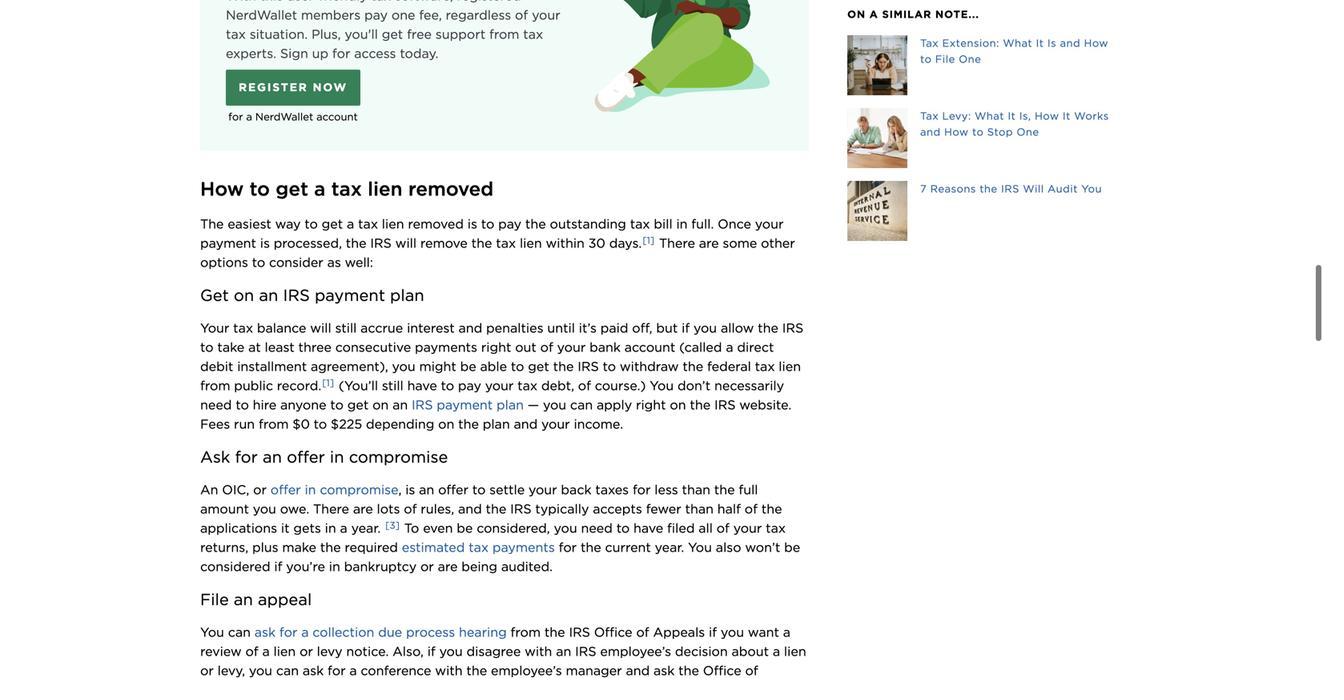 Task type: locate. For each thing, give the bounding box(es) containing it.
you inside for the current year. you also won't be considered if you're in bankruptcy or are being audited.
[[688, 540, 712, 556]]

1 horizontal spatial can
[[276, 663, 299, 679]]

how down levy: at the top of the page
[[945, 126, 969, 138]]

[1] down bill at the top of the page
[[643, 235, 655, 246]]

employee's down disagree
[[491, 663, 562, 679]]

0 vertical spatial will
[[396, 236, 417, 251]]

can
[[571, 397, 593, 413], [228, 625, 251, 641], [276, 663, 299, 679]]

the inside to even be considered, you need to have filed all of your tax returns, plus make the required
[[320, 540, 341, 556]]

0 vertical spatial with
[[525, 644, 552, 660]]

1 horizontal spatial still
[[382, 378, 404, 394]]

will inside your tax balance will still accrue interest and penalties until it's paid off, but if you allow the irs to take at least three consecutive payments right out of your bank account (called a direct debit installment agreement), you might be able to get the irs to withdraw the federal tax lien from public record.
[[310, 320, 332, 336]]

file down extension:
[[936, 53, 956, 65]]

to inside the tax levy: what it is, how it works and how to stop one
[[973, 126, 984, 138]]

one down is,
[[1017, 126, 1040, 138]]

0 horizontal spatial account
[[317, 111, 358, 123]]

to down on a similar note...
[[921, 53, 932, 65]]

2 vertical spatial is
[[406, 482, 415, 498]]

30
[[589, 236, 606, 251]]

1 vertical spatial removed
[[408, 216, 464, 232]]

0 vertical spatial right
[[481, 340, 512, 355]]

get inside your tax balance will still accrue interest and penalties until it's paid off, but if you allow the irs to take at least three consecutive payments right out of your bank account (called a direct debit installment agreement), you might be able to get the irs to withdraw the federal tax lien from public record.
[[528, 359, 550, 375]]

1 vertical spatial [1] button
[[311, 370, 346, 405]]

what inside tax extension: what it is and how to file one
[[1004, 37, 1033, 49]]

can right levy,
[[276, 663, 299, 679]]

0 vertical spatial office
[[594, 625, 633, 641]]

plan inside — you can apply right on the irs website. fees run from $0 to $225 depending on the plan and your income.
[[483, 417, 510, 432]]

2 horizontal spatial ask
[[654, 663, 675, 679]]

will
[[396, 236, 417, 251], [310, 320, 332, 336]]

[1] button
[[631, 227, 667, 262], [311, 370, 346, 405]]

is down easiest
[[260, 236, 270, 251]]

2 horizontal spatial are
[[699, 236, 719, 251]]

about
[[732, 644, 769, 660]]

tax inside the tax levy: what it is, how it works and how to stop one
[[921, 110, 939, 122]]

[1] down agreement),
[[322, 377, 334, 389]]

be
[[461, 359, 477, 375], [457, 521, 473, 536], [785, 540, 801, 556]]

pay inside (you'll still have to pay your tax debt, of course.) you don't necessarily need to hire anyone to get on an
[[458, 378, 482, 394]]

from down debit
[[200, 378, 230, 394]]

what inside the tax levy: what it is, how it works and how to stop one
[[975, 110, 1005, 122]]

interest
[[407, 320, 455, 336]]

you down the debt,
[[543, 397, 567, 413]]

to inside , is an offer to settle your back taxes for less than the full amount you owe. there are lots of rules, and the irs typically accepts fewer than half of the applications it gets in a year.
[[473, 482, 486, 498]]

you
[[694, 320, 717, 336], [392, 359, 416, 375], [543, 397, 567, 413], [253, 502, 276, 517], [554, 521, 578, 536], [721, 625, 745, 641], [440, 644, 463, 660], [249, 663, 273, 679]]

withdraw
[[620, 359, 679, 375]]

from up disagree
[[511, 625, 541, 641]]

compromise for ask for an offer in compromise
[[349, 448, 448, 467]]

year. inside for the current year. you also won't be considered if you're in bankruptcy or are being audited.
[[655, 540, 685, 556]]

and inside the tax levy: what it is, how it works and how to stop one
[[921, 126, 941, 138]]

if down "plus"
[[274, 559, 282, 575]]

2 horizontal spatial can
[[571, 397, 593, 413]]

your
[[200, 320, 229, 336]]

plan
[[390, 286, 425, 305], [497, 397, 524, 413], [483, 417, 510, 432]]

1 horizontal spatial will
[[396, 236, 417, 251]]

1 horizontal spatial it
[[1037, 37, 1045, 49]]

members
[[301, 7, 361, 23]]

2 vertical spatial plan
[[483, 417, 510, 432]]

need down "accepts"
[[581, 521, 613, 536]]

it's
[[579, 320, 597, 336]]

take
[[217, 340, 245, 355]]

how right is
[[1085, 37, 1109, 49]]

0 vertical spatial tax
[[921, 37, 939, 49]]

a right want
[[784, 625, 791, 641]]

1 horizontal spatial year.
[[655, 540, 685, 556]]

get inside (you'll still have to pay your tax debt, of course.) you don't necessarily need to hire anyone to get on an
[[348, 397, 369, 413]]

plus,
[[312, 26, 341, 42]]

debt,
[[542, 378, 575, 394]]

1 vertical spatial pay
[[499, 216, 522, 232]]

2 tax from the top
[[921, 110, 939, 122]]

payments up audited. at left
[[493, 540, 555, 556]]

be inside for the current year. you also won't be considered if you're in bankruptcy or are being audited.
[[785, 540, 801, 556]]

levy:
[[943, 110, 972, 122]]

to inside to even be considered, you need to have filed all of your tax returns, plus make the required
[[617, 521, 630, 536]]

least
[[265, 340, 295, 355]]

0 horizontal spatial payments
[[415, 340, 478, 355]]

from inside your tax balance will still accrue interest and penalties until it's paid off, but if you allow the irs to take at least three consecutive payments right out of your bank account (called a direct debit installment agreement), you might be able to get the irs to withdraw the federal tax lien from public record.
[[200, 378, 230, 394]]

of right all
[[717, 521, 730, 536]]

1 horizontal spatial [1] button
[[631, 227, 667, 262]]

considered,
[[477, 521, 550, 536]]

0 vertical spatial is
[[468, 216, 478, 232]]

irs
[[1002, 183, 1020, 195], [371, 236, 392, 251], [283, 286, 310, 305], [783, 320, 804, 336], [578, 359, 599, 375], [412, 397, 433, 413], [715, 397, 736, 413], [511, 502, 532, 517], [569, 625, 591, 641], [575, 644, 597, 660]]

reasons
[[931, 183, 977, 195]]

conference
[[361, 663, 432, 679]]

0 vertical spatial what
[[1004, 37, 1033, 49]]

manager
[[566, 663, 622, 679]]

on down the don't
[[670, 397, 686, 413]]

0 vertical spatial payment
[[200, 236, 256, 251]]

— you can apply right on the irs website. fees run from $0 to $225 depending on the plan and your income.
[[200, 397, 796, 432]]

tax up "experts."
[[226, 26, 246, 42]]

still
[[335, 320, 357, 336], [382, 378, 404, 394]]

1 horizontal spatial there
[[659, 236, 696, 251]]

1 horizontal spatial need
[[581, 521, 613, 536]]

will left remove
[[396, 236, 417, 251]]

three
[[299, 340, 332, 355]]

on up depending
[[373, 397, 389, 413]]

1 vertical spatial than
[[686, 502, 714, 517]]

compromise up lots
[[320, 482, 399, 498]]

the
[[200, 216, 224, 232]]

how up the
[[200, 177, 244, 201]]

0 vertical spatial compromise
[[349, 448, 448, 467]]

your inside (you'll still have to pay your tax debt, of course.) you don't necessarily need to hire anyone to get on an
[[485, 378, 514, 394]]

from down hire
[[259, 417, 289, 432]]

still right (you'll
[[382, 378, 404, 394]]

remove
[[421, 236, 468, 251]]

1 horizontal spatial payments
[[493, 540, 555, 556]]

tax up won't
[[766, 521, 786, 536]]

0 horizontal spatial [1]
[[322, 377, 334, 389]]

from the irs office of appeals if you want a review of a lien or levy notice. also, if you disagree with an irs employee's decision about a lien or levy, you can ask for a conference with the employee's manager and ask the office 
[[200, 625, 811, 679]]

right inside your tax balance will still accrue interest and penalties until it's paid off, but if you allow the irs to take at least three consecutive payments right out of your bank account (called a direct debit installment agreement), you might be able to get the irs to withdraw the federal tax lien from public record.
[[481, 340, 512, 355]]

will up three
[[310, 320, 332, 336]]

1 vertical spatial be
[[457, 521, 473, 536]]

to up current
[[617, 521, 630, 536]]

to
[[921, 53, 932, 65], [973, 126, 984, 138], [250, 177, 270, 201], [305, 216, 318, 232], [481, 216, 495, 232], [252, 255, 265, 270], [200, 340, 214, 355], [511, 359, 524, 375], [603, 359, 616, 375], [441, 378, 454, 394], [236, 397, 249, 413], [330, 397, 344, 413], [314, 417, 327, 432], [473, 482, 486, 498], [617, 521, 630, 536]]

the down the don't
[[690, 397, 711, 413]]

be up estimated tax payments
[[457, 521, 473, 536]]

0 horizontal spatial have
[[408, 378, 437, 394]]

employee's
[[601, 644, 672, 660], [491, 663, 562, 679]]

of inside your tax balance will still accrue interest and penalties until it's paid off, but if you allow the irs to take at least three consecutive payments right out of your bank account (called a direct debit installment agreement), you might be able to get the irs to withdraw the federal tax lien from public record.
[[541, 340, 554, 355]]

0 horizontal spatial pay
[[365, 7, 388, 23]]

your right regardless
[[532, 7, 561, 23]]

tax for tax levy: what it is, how it works and how to stop one
[[921, 110, 939, 122]]

0 horizontal spatial with
[[435, 663, 463, 679]]

1 vertical spatial have
[[634, 521, 664, 536]]

0 vertical spatial have
[[408, 378, 437, 394]]

ask for an offer in compromise
[[200, 448, 448, 467]]

to even be considered, you need to have filed all of your tax returns, plus make the required
[[200, 521, 790, 556]]

you can ask for a collection due process hearing
[[200, 625, 507, 641]]

on right get
[[234, 286, 254, 305]]

get down one
[[382, 26, 403, 42]]

full
[[739, 482, 759, 498]]

tax right support
[[524, 26, 543, 42]]

fewer
[[646, 502, 682, 517]]

0 horizontal spatial is
[[260, 236, 270, 251]]

a down 'appeal' on the bottom of page
[[301, 625, 309, 641]]

an inside from the irs office of appeals if you want a review of a lien or levy notice. also, if you disagree with an irs employee's decision about a lien or levy, you can ask for a conference with the employee's manager and ask the office
[[556, 644, 572, 660]]

you're
[[286, 559, 325, 575]]

filed
[[668, 521, 695, 536]]

estimated tax payments link
[[402, 540, 555, 556]]

public
[[234, 378, 273, 394]]

plan left —
[[497, 397, 524, 413]]

for the current year. you also won't be considered if you're in bankruptcy or are being audited.
[[200, 540, 805, 575]]

how to get a tax lien removed
[[200, 177, 494, 201]]

2 horizontal spatial payment
[[437, 397, 493, 413]]

and down —
[[514, 417, 538, 432]]

1 vertical spatial [1]
[[322, 377, 334, 389]]

settle
[[490, 482, 525, 498]]

1 horizontal spatial one
[[1017, 126, 1040, 138]]

1 tax from the top
[[921, 37, 939, 49]]

plan down (you'll still have to pay your tax debt, of course.) you don't necessarily need to hire anyone to get on an
[[483, 417, 510, 432]]

year.
[[351, 521, 381, 536], [655, 540, 685, 556]]

offer for oic,
[[271, 482, 301, 498]]

1 vertical spatial payments
[[493, 540, 555, 556]]

and up 7
[[921, 126, 941, 138]]

0 vertical spatial employee's
[[601, 644, 672, 660]]

the down settle
[[486, 502, 507, 517]]

tax inside tax extension: what it is and how to file one
[[921, 37, 939, 49]]

[1]
[[643, 235, 655, 246], [322, 377, 334, 389]]

levy,
[[218, 663, 245, 679]]

[1] for there
[[643, 235, 655, 246]]

if inside your tax balance will still accrue interest and penalties until it's paid off, but if you allow the irs to take at least three consecutive payments right out of your bank account (called a direct debit installment agreement), you might be able to get the irs to withdraw the federal tax lien from public record.
[[682, 320, 690, 336]]

file inside tax extension: what it is and how to file one
[[936, 53, 956, 65]]

for a nerdwallet account
[[229, 111, 358, 123]]

a down how to get a tax lien removed
[[347, 216, 354, 232]]

need inside to even be considered, you need to have filed all of your tax returns, plus make the required
[[581, 521, 613, 536]]

0 horizontal spatial one
[[959, 53, 982, 65]]

lien
[[368, 177, 403, 201], [382, 216, 404, 232], [520, 236, 542, 251], [779, 359, 801, 375], [274, 644, 296, 660], [784, 644, 807, 660]]

situation.
[[250, 26, 308, 42]]

irs payment plan link
[[412, 397, 524, 413]]

have down 'might'
[[408, 378, 437, 394]]

1 vertical spatial are
[[353, 502, 373, 517]]

it left is,
[[1008, 110, 1016, 122]]

file
[[936, 53, 956, 65], [200, 591, 229, 610]]

how
[[1085, 37, 1109, 49], [1035, 110, 1060, 122], [945, 126, 969, 138], [200, 177, 244, 201]]

you inside to even be considered, you need to have filed all of your tax returns, plus make the required
[[554, 521, 578, 536]]

1 vertical spatial nerdwallet
[[255, 111, 313, 123]]

offer up rules,
[[438, 482, 469, 498]]

have inside (you'll still have to pay your tax debt, of course.) you don't necessarily need to hire anyone to get on an
[[408, 378, 437, 394]]

from inside from the irs office of appeals if you want a review of a lien or levy notice. also, if you disagree with an irs employee's decision about a lien or levy, you can ask for a conference with the employee's manager and ask the office
[[511, 625, 541, 641]]

than up all
[[686, 502, 714, 517]]

will inside the easiest way to get a tax lien removed is to pay the outstanding tax bill in full. once your payment is processed, the irs will remove the tax lien within 30 days.
[[396, 236, 417, 251]]

with right disagree
[[525, 644, 552, 660]]

tax extension: what it is and how to file one link
[[848, 35, 1124, 95]]

0 vertical spatial pay
[[365, 7, 388, 23]]

0 vertical spatial [1]
[[643, 235, 655, 246]]

0 horizontal spatial [1] button
[[311, 370, 346, 405]]

year. down filed
[[655, 540, 685, 556]]

regardless
[[446, 7, 511, 23]]

be inside to even be considered, you need to have filed all of your tax returns, plus make the required
[[457, 521, 473, 536]]

to inside — you can apply right on the irs website. fees run from $0 to $225 depending on the plan and your income.
[[314, 417, 327, 432]]

1 vertical spatial account
[[625, 340, 676, 355]]

are left lots
[[353, 502, 373, 517]]

payment inside the easiest way to get a tax lien removed is to pay the outstanding tax bill in full. once your payment is processed, the irs will remove the tax lien within 30 days.
[[200, 236, 256, 251]]

register
[[239, 80, 308, 94]]

a up required
[[340, 521, 348, 536]]

register now
[[239, 80, 348, 94]]

1 vertical spatial will
[[310, 320, 332, 336]]

1 horizontal spatial right
[[636, 397, 666, 413]]

some
[[723, 236, 758, 251]]

sign
[[280, 46, 308, 61]]

a inside the easiest way to get a tax lien removed is to pay the outstanding tax bill in full. once your payment is processed, the irs will remove the tax lien within 30 days.
[[347, 216, 354, 232]]

nerdwallet down this
[[226, 7, 297, 23]]

0 vertical spatial are
[[699, 236, 719, 251]]

1 vertical spatial compromise
[[320, 482, 399, 498]]

can inside — you can apply right on the irs website. fees run from $0 to $225 depending on the plan and your income.
[[571, 397, 593, 413]]

irs inside the easiest way to get a tax lien removed is to pay the outstanding tax bill in full. once your payment is processed, the irs will remove the tax lien within 30 days.
[[371, 236, 392, 251]]

record.
[[277, 378, 322, 394]]

0 vertical spatial year.
[[351, 521, 381, 536]]

1 horizontal spatial office
[[703, 663, 742, 679]]

tax left within
[[496, 236, 516, 251]]

also,
[[393, 644, 424, 660]]

0 horizontal spatial it
[[1008, 110, 1016, 122]]

can up review
[[228, 625, 251, 641]]

agreement),
[[311, 359, 388, 375]]

offer in compromise link
[[271, 482, 399, 498]]

be inside your tax balance will still accrue interest and penalties until it's paid off, but if you allow the irs to take at least three consecutive payments right out of your bank account (called a direct debit installment agreement), you might be able to get the irs to withdraw the federal tax lien from public record.
[[461, 359, 477, 375]]

the down gets at the bottom of the page
[[320, 540, 341, 556]]

your inside with this user-friendly tax software, registered nerdwallet members pay one fee, regardless of your tax situation. plus, you'll get free support from tax experts. sign up for access today.
[[532, 7, 561, 23]]

0 horizontal spatial payment
[[200, 236, 256, 251]]

offer inside , is an offer to settle your back taxes for less than the full amount you owe. there are lots of rules, and the irs typically accepts fewer than half of the applications it gets in a year.
[[438, 482, 469, 498]]

lien left within
[[520, 236, 542, 251]]

0 horizontal spatial still
[[335, 320, 357, 336]]

0 horizontal spatial will
[[310, 320, 332, 336]]

1 horizontal spatial [1]
[[643, 235, 655, 246]]

0 horizontal spatial file
[[200, 591, 229, 610]]

0 vertical spatial removed
[[409, 177, 494, 201]]

estimated
[[402, 540, 465, 556]]

of
[[515, 7, 528, 23], [541, 340, 554, 355], [578, 378, 591, 394], [404, 502, 417, 517], [745, 502, 758, 517], [717, 521, 730, 536], [637, 625, 650, 641], [246, 644, 259, 660]]

ask down file an appeal
[[255, 625, 276, 641]]

0 horizontal spatial there
[[313, 502, 349, 517]]

2 vertical spatial be
[[785, 540, 801, 556]]

federal
[[708, 359, 752, 375]]

the inside the 7 reasons the irs will audit you link
[[980, 183, 998, 195]]

to down your
[[200, 340, 214, 355]]

get down out
[[528, 359, 550, 375]]

in up owe.
[[305, 482, 316, 498]]

1 vertical spatial what
[[975, 110, 1005, 122]]

you up review
[[200, 625, 224, 641]]

0 horizontal spatial are
[[353, 502, 373, 517]]

you down all
[[688, 540, 712, 556]]

there down offer in compromise link
[[313, 502, 349, 517]]

1 vertical spatial right
[[636, 397, 666, 413]]

in inside the easiest way to get a tax lien removed is to pay the outstanding tax bill in full. once your payment is processed, the irs will remove the tax lien within 30 days.
[[677, 216, 688, 232]]

support
[[436, 26, 486, 42]]

your inside , is an offer to settle your back taxes for less than the full amount you owe. there are lots of rules, and the irs typically accepts fewer than half of the applications it gets in a year.
[[529, 482, 557, 498]]

for
[[332, 46, 351, 61], [229, 111, 243, 123], [235, 448, 258, 467], [633, 482, 651, 498], [559, 540, 577, 556], [280, 625, 298, 641], [328, 663, 346, 679]]

it inside tax extension: what it is and how to file one
[[1037, 37, 1045, 49]]

income.
[[574, 417, 624, 432]]

the up direct at the bottom right of the page
[[758, 320, 779, 336]]

an up rules,
[[419, 482, 435, 498]]

0 horizontal spatial employee's
[[491, 663, 562, 679]]

0 vertical spatial file
[[936, 53, 956, 65]]

to inside tax extension: what it is and how to file one
[[921, 53, 932, 65]]

pay up the you'll
[[365, 7, 388, 23]]

pay inside the easiest way to get a tax lien removed is to pay the outstanding tax bill in full. once your payment is processed, the irs will remove the tax lien within 30 days.
[[499, 216, 522, 232]]

of right out
[[541, 340, 554, 355]]

what for levy:
[[975, 110, 1005, 122]]

there are some other options to consider as well:
[[200, 236, 799, 270]]

your inside the easiest way to get a tax lien removed is to pay the outstanding tax bill in full. once your payment is processed, the irs will remove the tax lien within 30 days.
[[756, 216, 784, 232]]

what for extension:
[[1004, 37, 1033, 49]]

an down 'considered' at the bottom left of page
[[234, 591, 253, 610]]

tax for tax extension: what it is and how to file one
[[921, 37, 939, 49]]

of inside with this user-friendly tax software, registered nerdwallet members pay one fee, regardless of your tax situation. plus, you'll get free support from tax experts. sign up for access today.
[[515, 7, 528, 23]]

7 reasons the irs will audit you link
[[848, 181, 1124, 241]]

it left works
[[1063, 110, 1071, 122]]

0 horizontal spatial ask
[[255, 625, 276, 641]]

right up able
[[481, 340, 512, 355]]

offer up owe.
[[271, 482, 301, 498]]

from down regardless
[[490, 26, 520, 42]]

2 removed from the top
[[408, 216, 464, 232]]

2 vertical spatial pay
[[458, 378, 482, 394]]

of right the debt,
[[578, 378, 591, 394]]

payment
[[200, 236, 256, 251], [315, 286, 385, 305], [437, 397, 493, 413]]

tax down direct at the bottom right of the page
[[755, 359, 775, 375]]

your down until
[[558, 340, 586, 355]]

1 horizontal spatial payment
[[315, 286, 385, 305]]

2 vertical spatial can
[[276, 663, 299, 679]]

plus
[[252, 540, 279, 556]]

1 vertical spatial one
[[1017, 126, 1040, 138]]

2 vertical spatial are
[[438, 559, 458, 575]]

a inside , is an offer to settle your back taxes for less than the full amount you owe. there are lots of rules, and the irs typically accepts fewer than half of the applications it gets in a year.
[[340, 521, 348, 536]]

1 vertical spatial need
[[581, 521, 613, 536]]

and inside your tax balance will still accrue interest and penalties until it's paid off, but if you allow the irs to take at least three consecutive payments right out of your bank account (called a direct debit installment agreement), you might be able to get the irs to withdraw the federal tax lien from public record.
[[459, 320, 483, 336]]

your inside — you can apply right on the irs website. fees run from $0 to $225 depending on the plan and your income.
[[542, 417, 570, 432]]

account up withdraw
[[625, 340, 676, 355]]

1 horizontal spatial file
[[936, 53, 956, 65]]

works
[[1075, 110, 1110, 122]]

2 horizontal spatial pay
[[499, 216, 522, 232]]

direct
[[738, 340, 774, 355]]

you down the typically
[[554, 521, 578, 536]]

and right manager
[[626, 663, 650, 679]]

with this user-friendly tax software, registered nerdwallet members pay one fee, regardless of your tax situation. plus, you'll get free support from tax experts. sign up for access today.
[[226, 0, 561, 61]]

1 vertical spatial year.
[[655, 540, 685, 556]]

compromise up ,
[[349, 448, 448, 467]]

ask
[[255, 625, 276, 641], [303, 663, 324, 679], [654, 663, 675, 679]]

if right but
[[682, 320, 690, 336]]

you inside , is an offer to settle your back taxes for less than the full amount you owe. there are lots of rules, and the irs typically accepts fewer than half of the applications it gets in a year.
[[253, 502, 276, 517]]

your down the debt,
[[542, 417, 570, 432]]

1 horizontal spatial account
[[625, 340, 676, 355]]

pay inside with this user-friendly tax software, registered nerdwallet members pay one fee, regardless of your tax situation. plus, you'll get free support from tax experts. sign up for access today.
[[365, 7, 388, 23]]

easiest
[[228, 216, 272, 232]]

0 vertical spatial nerdwallet
[[226, 7, 297, 23]]

1 vertical spatial tax
[[921, 110, 939, 122]]

an up depending
[[393, 397, 408, 413]]

0 vertical spatial can
[[571, 397, 593, 413]]

0 vertical spatial there
[[659, 236, 696, 251]]

right inside — you can apply right on the irs website. fees run from $0 to $225 depending on the plan and your income.
[[636, 397, 666, 413]]

on down irs payment plan
[[438, 417, 455, 432]]

1 horizontal spatial is
[[406, 482, 415, 498]]

applications
[[200, 521, 277, 536]]

year. up required
[[351, 521, 381, 536]]

an inside (you'll still have to pay your tax debt, of course.) you don't necessarily need to hire anyone to get on an
[[393, 397, 408, 413]]

compromise for an oic, or offer in compromise
[[320, 482, 399, 498]]



Task type: vqa. For each thing, say whether or not it's contained in the screenshot.
ACADEMIC
no



Task type: describe. For each thing, give the bounding box(es) containing it.
get
[[200, 286, 229, 305]]

other
[[761, 236, 796, 251]]

in inside for the current year. you also won't be considered if you're in bankruptcy or are being audited.
[[329, 559, 340, 575]]

one inside the tax levy: what it is, how it works and how to stop one
[[1017, 126, 1040, 138]]

the down irs payment plan 'link'
[[458, 417, 479, 432]]

the right remove
[[472, 236, 492, 251]]

1 vertical spatial is
[[260, 236, 270, 251]]

might
[[420, 359, 457, 375]]

of left appeals on the bottom of the page
[[637, 625, 650, 641]]

amount
[[200, 502, 249, 517]]

and inside from the irs office of appeals if you want a review of a lien or levy notice. also, if you disagree with an irs employee's decision about a lien or levy, you can ask for a conference with the employee's manager and ask the office
[[626, 663, 650, 679]]

anyone
[[281, 397, 327, 413]]

lien up well:
[[368, 177, 403, 201]]

make
[[282, 540, 317, 556]]

an up "balance"
[[259, 286, 278, 305]]

software,
[[395, 0, 453, 4]]

half
[[718, 502, 741, 517]]

and inside tax extension: what it is and how to file one
[[1061, 37, 1081, 49]]

similar
[[883, 8, 932, 20]]

until
[[548, 320, 575, 336]]

appeals
[[653, 625, 705, 641]]

tax extension: what it is and how to file one
[[921, 37, 1109, 65]]

bankruptcy
[[344, 559, 417, 575]]

don't
[[678, 378, 711, 394]]

at
[[248, 340, 261, 355]]

are inside , is an offer to settle your back taxes for less than the full amount you owe. there are lots of rules, and the irs typically accepts fewer than half of the applications it gets in a year.
[[353, 502, 373, 517]]

the down audited. at left
[[545, 625, 565, 641]]

1 vertical spatial payment
[[315, 286, 385, 305]]

extension:
[[943, 37, 1000, 49]]

considered
[[200, 559, 271, 575]]

tax up well:
[[358, 216, 378, 232]]

tax levy: what it is, how it works and how to stop one
[[921, 110, 1110, 138]]

tax levy: what it is, how it works and how to stop one link
[[848, 108, 1124, 168]]

to up easiest
[[250, 177, 270, 201]]

still inside your tax balance will still accrue interest and penalties until it's paid off, but if you allow the irs to take at least three consecutive payments right out of your bank account (called a direct debit installment agreement), you might be able to get the irs to withdraw the federal tax lien from public record.
[[335, 320, 357, 336]]

an up an oic, or offer in compromise
[[263, 448, 282, 467]]

a down the notice. on the bottom
[[350, 663, 357, 679]]

to up $225
[[330, 397, 344, 413]]

lien down how to get a tax lien removed
[[382, 216, 404, 232]]

taxes
[[596, 482, 629, 498]]

for down the register
[[229, 111, 243, 123]]

to down bank
[[603, 359, 616, 375]]

you right levy,
[[249, 663, 273, 679]]

tax left bill at the top of the page
[[630, 216, 650, 232]]

[1] button for there
[[631, 227, 667, 262]]

audit
[[1048, 183, 1079, 195]]

in inside , is an offer to settle your back taxes for less than the full amount you owe. there are lots of rules, and the irs typically accepts fewer than half of the applications it gets in a year.
[[325, 521, 336, 536]]

disagree
[[467, 644, 521, 660]]

year. inside , is an offer to settle your back taxes for less than the full amount you owe. there are lots of rules, and the irs typically accepts fewer than half of the applications it gets in a year.
[[351, 521, 381, 536]]

lien inside your tax balance will still accrue interest and penalties until it's paid off, but if you allow the irs to take at least three consecutive payments right out of your bank account (called a direct debit installment agreement), you might be able to get the irs to withdraw the federal tax lien from public record.
[[779, 359, 801, 375]]

for inside with this user-friendly tax software, registered nerdwallet members pay one fee, regardless of your tax situation. plus, you'll get free support from tax experts. sign up for access today.
[[332, 46, 351, 61]]

the up half
[[715, 482, 735, 498]]

notice.
[[346, 644, 389, 660]]

2 vertical spatial payment
[[437, 397, 493, 413]]

tax right friendly
[[371, 0, 391, 4]]

tax inside (you'll still have to pay your tax debt, of course.) you don't necessarily need to hire anyone to get on an
[[518, 378, 538, 394]]

the up the don't
[[683, 359, 704, 375]]

you inside — you can apply right on the irs website. fees run from $0 to $225 depending on the plan and your income.
[[543, 397, 567, 413]]

won't
[[746, 540, 781, 556]]

have inside to even be considered, you need to have filed all of your tax returns, plus make the required
[[634, 521, 664, 536]]

1 vertical spatial plan
[[497, 397, 524, 413]]

the up the debt,
[[553, 359, 574, 375]]

get up "way" at top left
[[276, 177, 309, 201]]

one
[[392, 7, 416, 23]]

off,
[[633, 320, 653, 336]]

nerdwallet inside with this user-friendly tax software, registered nerdwallet members pay one fee, regardless of your tax situation. plus, you'll get free support from tax experts. sign up for access today.
[[226, 7, 297, 23]]

consecutive
[[336, 340, 411, 355]]

due
[[378, 625, 402, 641]]

a down the register
[[246, 111, 252, 123]]

there inside the there are some other options to consider as well:
[[659, 236, 696, 251]]

0 vertical spatial than
[[682, 482, 711, 498]]

or left levy
[[300, 644, 313, 660]]

even
[[423, 521, 453, 536]]

collection
[[313, 625, 375, 641]]

for inside for the current year. you also won't be considered if you're in bankruptcy or are being audited.
[[559, 540, 577, 556]]

of right review
[[246, 644, 259, 660]]

required
[[345, 540, 398, 556]]

irs inside , is an offer to settle your back taxes for less than the full amount you owe. there are lots of rules, and the irs typically accepts fewer than half of the applications it gets in a year.
[[511, 502, 532, 517]]

how right is,
[[1035, 110, 1060, 122]]

if up decision
[[709, 625, 717, 641]]

one inside tax extension: what it is and how to file one
[[959, 53, 982, 65]]

or down review
[[200, 663, 214, 679]]

the up won't
[[762, 502, 783, 517]]

it for is,
[[1008, 110, 1016, 122]]

1 vertical spatial can
[[228, 625, 251, 641]]

get inside with this user-friendly tax software, registered nerdwallet members pay one fee, regardless of your tax situation. plus, you'll get free support from tax experts. sign up for access today.
[[382, 26, 403, 42]]

there inside , is an offer to settle your back taxes for less than the full amount you owe. there are lots of rules, and the irs typically accepts fewer than half of the applications it gets in a year.
[[313, 502, 349, 517]]

and inside , is an offer to settle your back taxes for less than the full amount you owe. there are lots of rules, and the irs typically accepts fewer than half of the applications it gets in a year.
[[458, 502, 482, 517]]

also
[[716, 540, 742, 556]]

website.
[[740, 397, 792, 413]]

on inside (you'll still have to pay your tax debt, of course.) you don't necessarily need to hire anyone to get on an
[[373, 397, 389, 413]]

1 removed from the top
[[409, 177, 494, 201]]

for down 'appeal' on the bottom of page
[[280, 625, 298, 641]]

access
[[354, 46, 396, 61]]

with
[[226, 0, 256, 4]]

options
[[200, 255, 248, 270]]

fees
[[200, 417, 230, 432]]

lien left levy
[[274, 644, 296, 660]]

offer for is
[[438, 482, 469, 498]]

tax up being
[[469, 540, 489, 556]]

the up within
[[526, 216, 546, 232]]

once
[[718, 216, 752, 232]]

current
[[605, 540, 651, 556]]

tax up processed, at top
[[332, 177, 362, 201]]

lots
[[377, 502, 400, 517]]

you down process
[[440, 644, 463, 660]]

from inside — you can apply right on the irs website. fees run from $0 to $225 depending on the plan and your income.
[[259, 417, 289, 432]]

returns,
[[200, 540, 249, 556]]

you up the about
[[721, 625, 745, 641]]

,
[[399, 482, 402, 498]]

a right the "on"
[[870, 8, 879, 20]]

note...
[[936, 8, 980, 20]]

2 horizontal spatial it
[[1063, 110, 1071, 122]]

you inside (you'll still have to pay your tax debt, of course.) you don't necessarily need to hire anyone to get on an
[[650, 378, 674, 394]]

to down 'might'
[[441, 378, 454, 394]]

irs payment plan
[[412, 397, 524, 413]]

lien right the about
[[784, 644, 807, 660]]

you up (called
[[694, 320, 717, 336]]

removed inside the easiest way to get a tax lien removed is to pay the outstanding tax bill in full. once your payment is processed, the irs will remove the tax lien within 30 days.
[[408, 216, 464, 232]]

if inside for the current year. you also won't be considered if you're in bankruptcy or are being audited.
[[274, 559, 282, 575]]

payments inside your tax balance will still accrue interest and penalties until it's paid off, but if you allow the irs to take at least three consecutive payments right out of your bank account (called a direct debit installment agreement), you might be able to get the irs to withdraw the federal tax lien from public record.
[[415, 340, 478, 355]]

are inside the there are some other options to consider as well:
[[699, 236, 719, 251]]

now
[[313, 80, 348, 94]]

typically
[[536, 502, 589, 517]]

irs inside — you can apply right on the irs website. fees run from $0 to $225 depending on the plan and your income.
[[715, 397, 736, 413]]

—
[[528, 397, 539, 413]]

hire
[[253, 397, 277, 413]]

you left 'might'
[[392, 359, 416, 375]]

of inside (you'll still have to pay your tax debt, of course.) you don't necessarily need to hire anyone to get on an
[[578, 378, 591, 394]]

are inside for the current year. you also won't be considered if you're in bankruptcy or are being audited.
[[438, 559, 458, 575]]

can inside from the irs office of appeals if you want a review of a lien or levy notice. also, if you disagree with an irs employee's decision about a lien or levy, you can ask for a conference with the employee's manager and ask the office
[[276, 663, 299, 679]]

less
[[655, 482, 679, 498]]

7 reasons the irs will audit you
[[921, 183, 1103, 195]]

run
[[234, 417, 255, 432]]

paid
[[601, 320, 629, 336]]

or inside for the current year. you also won't be considered if you're in bankruptcy or are being audited.
[[421, 559, 434, 575]]

in up offer in compromise link
[[330, 448, 344, 467]]

need inside (you'll still have to pay your tax debt, of course.) you don't necessarily need to hire anyone to get on an
[[200, 397, 232, 413]]

your inside to even be considered, you need to have filed all of your tax returns, plus make the required
[[734, 521, 762, 536]]

tax inside to even be considered, you need to have filed all of your tax returns, plus make the required
[[766, 521, 786, 536]]

0 vertical spatial account
[[317, 111, 358, 123]]

still inside (you'll still have to pay your tax debt, of course.) you don't necessarily need to hire anyone to get on an
[[382, 378, 404, 394]]

oic,
[[222, 482, 250, 498]]

to down out
[[511, 359, 524, 375]]

0 vertical spatial plan
[[390, 286, 425, 305]]

for inside , is an offer to settle your back taxes for less than the full amount you owe. there are lots of rules, and the irs typically accepts fewer than half of the applications it gets in a year.
[[633, 482, 651, 498]]

[1] button for (you'll
[[311, 370, 346, 405]]

will
[[1024, 183, 1045, 195]]

apply
[[597, 397, 632, 413]]

up
[[312, 46, 329, 61]]

to inside the there are some other options to consider as well:
[[252, 255, 265, 270]]

1 horizontal spatial with
[[525, 644, 552, 660]]

1 vertical spatial file
[[200, 591, 229, 610]]

is inside , is an offer to settle your back taxes for less than the full amount you owe. there are lots of rules, and the irs typically accepts fewer than half of the applications it gets in a year.
[[406, 482, 415, 498]]

your inside your tax balance will still accrue interest and penalties until it's paid off, but if you allow the irs to take at least three consecutive payments right out of your bank account (called a direct debit installment agreement), you might be able to get the irs to withdraw the federal tax lien from public record.
[[558, 340, 586, 355]]

rules,
[[421, 502, 455, 517]]

1 horizontal spatial ask
[[303, 663, 324, 679]]

1 vertical spatial employee's
[[491, 663, 562, 679]]

1 vertical spatial office
[[703, 663, 742, 679]]

from inside with this user-friendly tax software, registered nerdwallet members pay one fee, regardless of your tax situation. plus, you'll get free support from tax experts. sign up for access today.
[[490, 26, 520, 42]]

you right audit
[[1082, 183, 1103, 195]]

a right review
[[262, 644, 270, 660]]

review
[[200, 644, 242, 660]]

to up run
[[236, 397, 249, 413]]

account inside your tax balance will still accrue interest and penalties until it's paid off, but if you allow the irs to take at least three consecutive payments right out of your bank account (called a direct debit installment agreement), you might be able to get the irs to withdraw the federal tax lien from public record.
[[625, 340, 676, 355]]

get inside the easiest way to get a tax lien removed is to pay the outstanding tax bill in full. once your payment is processed, the irs will remove the tax lien within 30 days.
[[322, 216, 343, 232]]

a up processed, at top
[[314, 177, 326, 201]]

offer for for
[[287, 448, 325, 467]]

out
[[515, 340, 537, 355]]

register now button
[[226, 70, 361, 106]]

an oic, or offer in compromise
[[200, 482, 399, 498]]

the up well:
[[346, 236, 367, 251]]

installment
[[237, 359, 307, 375]]

file an appeal
[[200, 591, 312, 610]]

on a similar note...
[[848, 8, 980, 20]]

hearing
[[459, 625, 507, 641]]

if down process
[[428, 644, 436, 660]]

bank
[[590, 340, 621, 355]]

illustration image
[[594, 0, 771, 112]]

of up to
[[404, 502, 417, 517]]

is
[[1048, 37, 1057, 49]]

allow
[[721, 320, 754, 336]]

an inside , is an offer to settle your back taxes for less than the full amount you owe. there are lots of rules, and the irs typically accepts fewer than half of the applications it gets in a year.
[[419, 482, 435, 498]]

or right "oic,"
[[253, 482, 267, 498]]

on
[[848, 8, 866, 20]]

to up the there are some other options to consider as well:
[[481, 216, 495, 232]]

how inside tax extension: what it is and how to file one
[[1085, 37, 1109, 49]]

0 horizontal spatial office
[[594, 625, 633, 641]]

gets
[[294, 521, 321, 536]]

of inside to even be considered, you need to have filed all of your tax returns, plus make the required
[[717, 521, 730, 536]]

the inside for the current year. you also won't be considered if you're in bankruptcy or are being audited.
[[581, 540, 602, 556]]

for right ask on the bottom
[[235, 448, 258, 467]]

depending
[[366, 417, 435, 432]]

a inside your tax balance will still accrue interest and penalties until it's paid off, but if you allow the irs to take at least three consecutive payments right out of your bank account (called a direct debit installment agreement), you might be able to get the irs to withdraw the federal tax lien from public record.
[[726, 340, 734, 355]]

want
[[748, 625, 780, 641]]

your tax balance will still accrue interest and penalties until it's paid off, but if you allow the irs to take at least three consecutive payments right out of your bank account (called a direct debit installment agreement), you might be able to get the irs to withdraw the federal tax lien from public record.
[[200, 320, 808, 394]]

ask
[[200, 448, 230, 467]]

1 horizontal spatial employee's
[[601, 644, 672, 660]]

2 horizontal spatial is
[[468, 216, 478, 232]]

decision
[[675, 644, 728, 660]]

$0
[[293, 417, 310, 432]]

the down decision
[[679, 663, 700, 679]]

and inside — you can apply right on the irs website. fees run from $0 to $225 depending on the plan and your income.
[[514, 417, 538, 432]]

a down want
[[773, 644, 781, 660]]

debit
[[200, 359, 234, 375]]

[1] for (you'll
[[322, 377, 334, 389]]

tax up at
[[233, 320, 253, 336]]

of down full
[[745, 502, 758, 517]]

levy
[[317, 644, 343, 660]]

as
[[327, 255, 341, 270]]

to up processed, at top
[[305, 216, 318, 232]]

for inside from the irs office of appeals if you want a review of a lien or levy notice. also, if you disagree with an irs employee's decision about a lien or levy, you can ask for a conference with the employee's manager and ask the office
[[328, 663, 346, 679]]

bill
[[654, 216, 673, 232]]

the down disagree
[[467, 663, 487, 679]]

consider
[[269, 255, 324, 270]]

balance
[[257, 320, 307, 336]]

it for is
[[1037, 37, 1045, 49]]

full.
[[692, 216, 714, 232]]

course.)
[[595, 378, 646, 394]]



